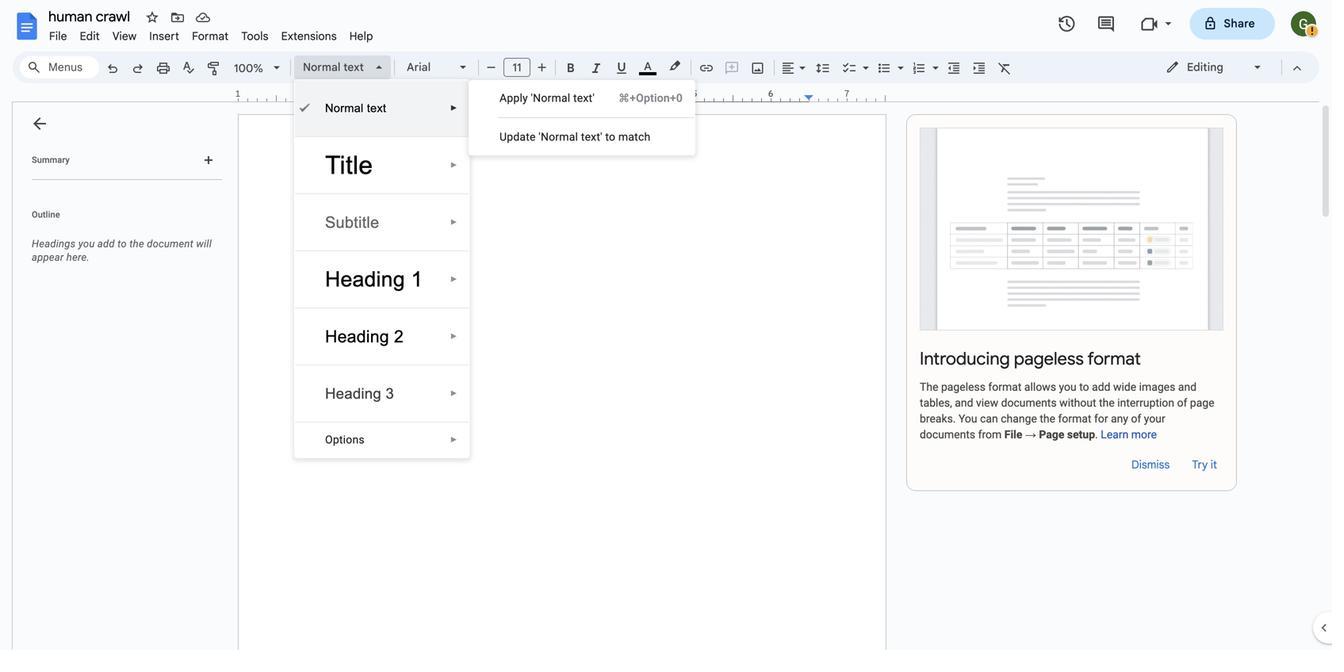 Task type: vqa. For each thing, say whether or not it's contained in the screenshot.
"start slideshow (⌘+enter)" "icon"
no



Task type: describe. For each thing, give the bounding box(es) containing it.
format for introducing pageless format
[[1088, 348, 1141, 370]]

1 horizontal spatial and
[[1179, 381, 1197, 394]]

page
[[1039, 428, 1065, 441]]

text' for a pply 'normal text'
[[574, 92, 595, 105]]

tools menu item
[[235, 27, 275, 46]]

► for title
[[450, 161, 458, 170]]

normal text inside styles list. normal text selected. option
[[303, 60, 364, 74]]

u
[[500, 130, 507, 144]]

ptions
[[333, 433, 365, 447]]

left margin image
[[239, 90, 319, 102]]

right margin image
[[805, 90, 885, 102]]

to inside the pageless format allows you to add wide images and tables, and view documents without the interruption of page breaks. you can change the format for any of your documents from
[[1080, 381, 1090, 394]]

heading for heading 3
[[325, 385, 381, 402]]

editing
[[1187, 60, 1224, 74]]

1 inside "title" list box
[[411, 268, 423, 291]]

from
[[978, 428, 1002, 441]]

1 horizontal spatial documents
[[1001, 397, 1057, 410]]

menu bar banner
[[0, 0, 1333, 650]]

summary
[[32, 155, 70, 165]]

document
[[147, 238, 194, 250]]

here.
[[66, 251, 90, 263]]

.
[[1096, 428, 1098, 441]]

1 vertical spatial of
[[1131, 412, 1142, 426]]

a pply 'normal text'
[[500, 92, 595, 105]]

apply 'normal text' a element
[[500, 92, 600, 105]]

insert image image
[[749, 56, 767, 79]]

heading 1
[[325, 268, 423, 291]]

update 'normal text' to match u element
[[500, 130, 655, 144]]

interruption
[[1118, 397, 1175, 410]]

1 ► from the top
[[450, 104, 458, 113]]

summary heading
[[32, 154, 70, 167]]

styles list. normal text selected. option
[[303, 56, 366, 79]]

can
[[980, 412, 998, 426]]

title application
[[0, 0, 1333, 650]]

Menus field
[[20, 56, 99, 79]]

2
[[394, 327, 404, 346]]

a
[[500, 92, 507, 105]]

try
[[1192, 458, 1208, 472]]

► for subtitle
[[450, 218, 458, 227]]

your
[[1144, 412, 1166, 426]]

► for heading 3
[[450, 389, 458, 398]]

format
[[192, 29, 229, 43]]

2 vertical spatial format
[[1059, 412, 1092, 426]]

allows
[[1025, 381, 1057, 394]]

it
[[1211, 458, 1218, 472]]

heading 2
[[325, 327, 404, 346]]

arial option
[[407, 56, 451, 79]]

title list box
[[294, 79, 470, 458]]

you inside the headings you add to the document will appear here.
[[78, 238, 95, 250]]

⌘+option+0
[[619, 92, 683, 105]]

you inside the pageless format allows you to add wide images and tables, and view documents without the interruption of page breaks. you can change the format for any of your documents from
[[1059, 381, 1077, 394]]

dismiss button
[[1126, 453, 1177, 478]]

menu bar inside menu bar "banner"
[[43, 21, 380, 47]]

highlight color image
[[666, 56, 684, 75]]

learn
[[1101, 428, 1129, 441]]

pageless for introducing
[[1014, 348, 1084, 370]]

main toolbar
[[98, 0, 1018, 414]]

introducing pageless format list
[[907, 114, 1237, 491]]

1 horizontal spatial the
[[1040, 412, 1056, 426]]

headings you add to the document will appear here.
[[32, 238, 212, 263]]

1 horizontal spatial of
[[1178, 397, 1188, 410]]

tools
[[241, 29, 269, 43]]

more
[[1132, 428, 1157, 441]]

share button
[[1190, 8, 1275, 40]]

appear
[[32, 251, 64, 263]]

3
[[386, 385, 394, 402]]

breaks.
[[920, 412, 956, 426]]

normal inside "title" list box
[[325, 102, 364, 115]]

to inside "menu"
[[606, 130, 616, 144]]

help
[[350, 29, 373, 43]]

images
[[1140, 381, 1176, 394]]

introducing
[[920, 348, 1010, 370]]

file for file → page setup . learn more
[[1005, 428, 1023, 441]]



Task type: locate. For each thing, give the bounding box(es) containing it.
heading for heading 1
[[325, 268, 405, 291]]

insert
[[149, 29, 179, 43]]

text' left match
[[581, 130, 603, 144]]

normal down styles list. normal text selected. option
[[325, 102, 364, 115]]

2 ► from the top
[[450, 161, 458, 170]]

text inside option
[[344, 60, 364, 74]]

0 vertical spatial add
[[97, 238, 115, 250]]

outline heading
[[13, 209, 228, 231]]

to left match
[[606, 130, 616, 144]]

extensions
[[281, 29, 337, 43]]

0 vertical spatial heading
[[325, 268, 405, 291]]

subtitle
[[325, 214, 379, 231]]

the down outline heading
[[130, 238, 144, 250]]

wide
[[1114, 381, 1137, 394]]

change
[[1001, 412, 1037, 426]]

0 vertical spatial and
[[1179, 381, 1197, 394]]

format down "without"
[[1059, 412, 1092, 426]]

view
[[113, 29, 137, 43]]

0 horizontal spatial you
[[78, 238, 95, 250]]

document with wide table extending beyond text width image
[[920, 128, 1224, 331]]

0 horizontal spatial add
[[97, 238, 115, 250]]

0 horizontal spatial and
[[955, 397, 974, 410]]

without
[[1060, 397, 1097, 410]]

outline
[[32, 210, 60, 220]]

normal text inside "title" list box
[[325, 102, 386, 115]]

pageless
[[1014, 348, 1084, 370], [941, 381, 986, 394]]

text
[[344, 60, 364, 74], [367, 102, 386, 115]]

page
[[1191, 397, 1215, 410]]

menu
[[469, 80, 696, 155]]

file for file
[[49, 29, 67, 43]]

pdate
[[507, 130, 536, 144]]

normal down extensions
[[303, 60, 341, 74]]

0 vertical spatial 'normal
[[531, 92, 571, 105]]

5 ► from the top
[[450, 332, 458, 341]]

0 vertical spatial the
[[130, 238, 144, 250]]

0 vertical spatial normal
[[303, 60, 341, 74]]

file
[[49, 29, 67, 43], [1005, 428, 1023, 441]]

0 vertical spatial 1
[[235, 88, 241, 99]]

the inside the headings you add to the document will appear here.
[[130, 238, 144, 250]]

pageless up allows
[[1014, 348, 1084, 370]]

0 horizontal spatial to
[[118, 238, 127, 250]]

Star checkbox
[[141, 6, 163, 29]]

'normal for pdate
[[539, 130, 578, 144]]

→
[[1026, 428, 1037, 441]]

format
[[1088, 348, 1141, 370], [989, 381, 1022, 394], [1059, 412, 1092, 426]]

2 heading from the top
[[325, 327, 389, 346]]

to up "without"
[[1080, 381, 1090, 394]]

you
[[959, 412, 978, 426]]

normal text down styles list. normal text selected. option
[[325, 102, 386, 115]]

you up "without"
[[1059, 381, 1077, 394]]

1 horizontal spatial 1
[[411, 268, 423, 291]]

the
[[920, 381, 939, 394]]

heading 3
[[325, 385, 394, 402]]

of
[[1178, 397, 1188, 410], [1131, 412, 1142, 426]]

menu bar
[[43, 21, 380, 47]]

edit menu item
[[73, 27, 106, 46]]

0 horizontal spatial of
[[1131, 412, 1142, 426]]

documents
[[1001, 397, 1057, 410], [920, 428, 976, 441]]

1 vertical spatial 1
[[411, 268, 423, 291]]

file inside menu item
[[49, 29, 67, 43]]

pply
[[507, 92, 528, 105]]

heading
[[325, 268, 405, 291], [325, 327, 389, 346], [325, 385, 381, 402]]

1 horizontal spatial to
[[606, 130, 616, 144]]

format menu item
[[186, 27, 235, 46]]

options o element
[[325, 433, 369, 447]]

pageless inside the pageless format allows you to add wide images and tables, and view documents without the interruption of page breaks. you can change the format for any of your documents from
[[941, 381, 986, 394]]

documents down breaks. on the right
[[920, 428, 976, 441]]

0 horizontal spatial pageless
[[941, 381, 986, 394]]

mode and view toolbar
[[1154, 52, 1310, 83]]

format for the pageless format allows you to add wide images and tables, and view documents without the interruption of page breaks. you can change the format for any of your documents from
[[989, 381, 1022, 394]]

0 vertical spatial pageless
[[1014, 348, 1084, 370]]

add inside the pageless format allows you to add wide images and tables, and view documents without the interruption of page breaks. you can change the format for any of your documents from
[[1092, 381, 1111, 394]]

text'
[[574, 92, 595, 105], [581, 130, 603, 144]]

1 vertical spatial the
[[1099, 397, 1115, 410]]

1 vertical spatial file
[[1005, 428, 1023, 441]]

1 vertical spatial normal
[[325, 102, 364, 115]]

arial
[[407, 60, 431, 74]]

you up here.
[[78, 238, 95, 250]]

text' up update 'normal text' to match u element
[[574, 92, 595, 105]]

0 vertical spatial format
[[1088, 348, 1141, 370]]

of left page
[[1178, 397, 1188, 410]]

heading left 2
[[325, 327, 389, 346]]

4 ► from the top
[[450, 275, 458, 284]]

normal text
[[303, 60, 364, 74], [325, 102, 386, 115]]

for
[[1095, 412, 1109, 426]]

1 vertical spatial text
[[367, 102, 386, 115]]

0 horizontal spatial documents
[[920, 428, 976, 441]]

►
[[450, 104, 458, 113], [450, 161, 458, 170], [450, 218, 458, 227], [450, 275, 458, 284], [450, 332, 458, 341], [450, 389, 458, 398], [450, 435, 458, 445]]

edit
[[80, 29, 100, 43]]

documents up change in the right bottom of the page
[[1001, 397, 1057, 410]]

text color image
[[639, 56, 657, 75]]

2 vertical spatial to
[[1080, 381, 1090, 394]]

0 vertical spatial of
[[1178, 397, 1188, 410]]

0 vertical spatial text'
[[574, 92, 595, 105]]

help menu item
[[343, 27, 380, 46]]

line & paragraph spacing image
[[814, 56, 832, 79]]

normal
[[303, 60, 341, 74], [325, 102, 364, 115]]

tables,
[[920, 397, 952, 410]]

file inside introducing pageless format list
[[1005, 428, 1023, 441]]

Font size field
[[504, 58, 537, 78]]

Font size text field
[[504, 58, 530, 77]]

the pageless format allows you to add wide images and tables, and view documents without the interruption of page breaks. you can change the format for any of your documents from
[[920, 381, 1215, 441]]

and
[[1179, 381, 1197, 394], [955, 397, 974, 410]]

Zoom field
[[228, 56, 287, 80]]

menu containing a
[[469, 80, 696, 155]]

heading up heading 2
[[325, 268, 405, 291]]

view menu item
[[106, 27, 143, 46]]

'normal for pply
[[531, 92, 571, 105]]

text inside "title" list box
[[367, 102, 386, 115]]

file down change in the right bottom of the page
[[1005, 428, 1023, 441]]

add inside the headings you add to the document will appear here.
[[97, 238, 115, 250]]

1 vertical spatial heading
[[325, 327, 389, 346]]

any
[[1111, 412, 1129, 426]]

try it button
[[1186, 453, 1224, 478]]

to inside the headings you add to the document will appear here.
[[118, 238, 127, 250]]

file → page setup . learn more
[[1005, 428, 1157, 441]]

0 horizontal spatial text
[[344, 60, 364, 74]]

title
[[325, 151, 373, 180]]

3 ► from the top
[[450, 218, 458, 227]]

the
[[130, 238, 144, 250], [1099, 397, 1115, 410], [1040, 412, 1056, 426]]

extensions menu item
[[275, 27, 343, 46]]

2 vertical spatial the
[[1040, 412, 1056, 426]]

view
[[976, 397, 999, 410]]

try it
[[1192, 458, 1218, 472]]

editing button
[[1155, 56, 1275, 79]]

menu inside title application
[[469, 80, 696, 155]]

add
[[97, 238, 115, 250], [1092, 381, 1111, 394]]

1 vertical spatial normal text
[[325, 102, 386, 115]]

1 horizontal spatial pageless
[[1014, 348, 1084, 370]]

1 horizontal spatial add
[[1092, 381, 1111, 394]]

the up for
[[1099, 397, 1115, 410]]

1 vertical spatial 'normal
[[539, 130, 578, 144]]

3 heading from the top
[[325, 385, 381, 402]]

1 horizontal spatial file
[[1005, 428, 1023, 441]]

share
[[1224, 17, 1256, 31]]

text' for u pdate 'normal text' to match
[[581, 130, 603, 144]]

introducing pageless format
[[920, 348, 1141, 370]]

pageless down introducing
[[941, 381, 986, 394]]

1 vertical spatial add
[[1092, 381, 1111, 394]]

learn more link
[[1101, 428, 1157, 441]]

and up page
[[1179, 381, 1197, 394]]

'normal
[[531, 92, 571, 105], [539, 130, 578, 144]]

dismiss
[[1132, 458, 1170, 472]]

to
[[606, 130, 616, 144], [118, 238, 127, 250], [1080, 381, 1090, 394]]

1 vertical spatial and
[[955, 397, 974, 410]]

pageless for the
[[941, 381, 986, 394]]

of right any
[[1131, 412, 1142, 426]]

add down outline heading
[[97, 238, 115, 250]]

heading for heading 2
[[325, 327, 389, 346]]

you
[[78, 238, 95, 250], [1059, 381, 1077, 394]]

Zoom text field
[[230, 57, 268, 79]]

0 vertical spatial text
[[344, 60, 364, 74]]

1 vertical spatial format
[[989, 381, 1022, 394]]

file menu item
[[43, 27, 73, 46]]

u pdate 'normal text' to match
[[500, 130, 651, 144]]

0 horizontal spatial 1
[[235, 88, 241, 99]]

6 ► from the top
[[450, 389, 458, 398]]

o
[[325, 433, 333, 447]]

1 vertical spatial text'
[[581, 130, 603, 144]]

1 heading from the top
[[325, 268, 405, 291]]

menu bar containing file
[[43, 21, 380, 47]]

text up title
[[367, 102, 386, 115]]

⌘+option+0 element
[[600, 90, 683, 106]]

1 horizontal spatial text
[[367, 102, 386, 115]]

and up you
[[955, 397, 974, 410]]

'normal right pdate
[[539, 130, 578, 144]]

0 vertical spatial to
[[606, 130, 616, 144]]

match
[[619, 130, 651, 144]]

add left wide
[[1092, 381, 1111, 394]]

0 horizontal spatial file
[[49, 29, 67, 43]]

0 vertical spatial normal text
[[303, 60, 364, 74]]

'normal right pply at the left of page
[[531, 92, 571, 105]]

1 horizontal spatial you
[[1059, 381, 1077, 394]]

file up menus field
[[49, 29, 67, 43]]

0 vertical spatial documents
[[1001, 397, 1057, 410]]

0 vertical spatial you
[[78, 238, 95, 250]]

to down outline heading
[[118, 238, 127, 250]]

heading left 3
[[325, 385, 381, 402]]

normal inside option
[[303, 60, 341, 74]]

0 horizontal spatial the
[[130, 238, 144, 250]]

text down help menu item on the left of the page
[[344, 60, 364, 74]]

document outline element
[[13, 102, 228, 650]]

1 vertical spatial pageless
[[941, 381, 986, 394]]

format up wide
[[1088, 348, 1141, 370]]

insert menu item
[[143, 27, 186, 46]]

► for heading 1
[[450, 275, 458, 284]]

normal text down extensions menu item
[[303, 60, 364, 74]]

setup
[[1068, 428, 1096, 441]]

► for heading 2
[[450, 332, 458, 341]]

2 vertical spatial heading
[[325, 385, 381, 402]]

the up page
[[1040, 412, 1056, 426]]

1 vertical spatial to
[[118, 238, 127, 250]]

o ptions
[[325, 433, 365, 447]]

2 horizontal spatial the
[[1099, 397, 1115, 410]]

will
[[196, 238, 212, 250]]

0 vertical spatial file
[[49, 29, 67, 43]]

format up view
[[989, 381, 1022, 394]]

2 horizontal spatial to
[[1080, 381, 1090, 394]]

1 vertical spatial you
[[1059, 381, 1077, 394]]

headings
[[32, 238, 76, 250]]

1 vertical spatial documents
[[920, 428, 976, 441]]

1
[[235, 88, 241, 99], [411, 268, 423, 291]]

7 ► from the top
[[450, 435, 458, 445]]

Rename text field
[[43, 6, 140, 25]]



